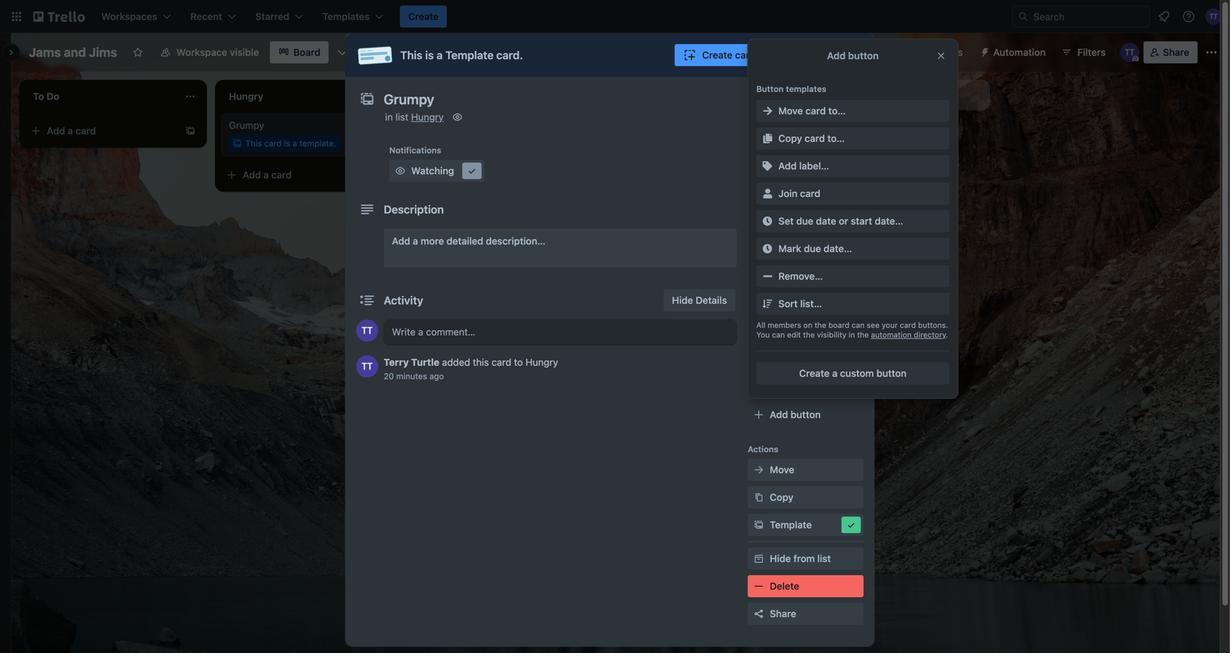 Task type: vqa. For each thing, say whether or not it's contained in the screenshot.
banner
no



Task type: describe. For each thing, give the bounding box(es) containing it.
the right on
[[815, 321, 827, 330]]

attachment button
[[748, 237, 864, 259]]

add button button
[[748, 404, 864, 426]]

move for move card to…
[[779, 105, 803, 117]]

move link
[[748, 459, 864, 481]]

0 horizontal spatial in
[[385, 111, 393, 123]]

labels
[[770, 187, 800, 199]]

sm image for automation button
[[974, 41, 994, 61]]

1 vertical spatial list
[[396, 111, 409, 123]]

1 horizontal spatial terry turtle (terryturtle) image
[[1206, 8, 1222, 25]]

1 horizontal spatial power-
[[791, 353, 823, 364]]

mark due date… button
[[757, 238, 950, 260]]

watching button
[[389, 160, 485, 182]]

1 vertical spatial date…
[[824, 243, 852, 255]]

button inside "button"
[[791, 409, 821, 421]]

delete
[[770, 581, 800, 593]]

custom fields button
[[748, 297, 864, 310]]

move for move
[[770, 465, 795, 476]]

card inside all members on the board can see your card buttons. you can edit the visibility in the
[[900, 321, 916, 330]]

1 create from template… image from the left
[[185, 126, 196, 137]]

automation directory link
[[871, 331, 946, 340]]

buttons.
[[918, 321, 949, 330]]

create for create card from template
[[702, 49, 733, 61]]

list…
[[801, 298, 822, 310]]

join
[[779, 188, 798, 199]]

a inside button
[[833, 368, 838, 379]]

join card
[[779, 188, 821, 199]]

this
[[473, 357, 489, 368]]

labels link
[[748, 182, 864, 204]]

another
[[849, 89, 884, 101]]

sm image for move link
[[752, 464, 766, 477]]

you
[[757, 331, 770, 340]]

show menu image
[[1205, 46, 1219, 59]]

1 horizontal spatial share button
[[1144, 41, 1198, 63]]

turtle
[[411, 357, 440, 368]]

members link
[[748, 155, 864, 177]]

delete link
[[748, 576, 864, 598]]

board
[[294, 47, 321, 58]]

members
[[768, 321, 802, 330]]

star or unstar board image
[[132, 47, 143, 58]]

mark due date…
[[779, 243, 852, 255]]

this for this is a template card.
[[400, 49, 423, 62]]

visible
[[230, 47, 259, 58]]

set due date or start date… button
[[757, 210, 950, 232]]

automation
[[871, 331, 912, 340]]

board link
[[270, 41, 329, 63]]

workspace visible
[[177, 47, 259, 58]]

1 vertical spatial template
[[777, 140, 813, 150]]

add a more detailed description…
[[392, 236, 546, 247]]

sm image for 'add label…' button
[[761, 159, 775, 173]]

20
[[384, 372, 394, 381]]

0 horizontal spatial terry turtle (terryturtle) image
[[356, 356, 378, 378]]

actions
[[748, 445, 779, 455]]

join card button
[[757, 183, 950, 205]]

1 vertical spatial automation
[[748, 388, 795, 398]]

sm image for checklist link
[[752, 214, 766, 228]]

more
[[421, 236, 444, 247]]

sm image for the copy card to… "button"
[[761, 132, 775, 146]]

sm image inside template 'button'
[[845, 519, 858, 533]]

share for share button to the bottom
[[770, 609, 797, 620]]

watching
[[411, 165, 454, 177]]

hungry link
[[411, 111, 444, 123]]

add to template
[[748, 140, 813, 150]]

workspace visible button
[[152, 41, 267, 63]]

template button
[[748, 515, 864, 537]]

create button
[[400, 6, 447, 28]]

this card is a template.
[[246, 139, 336, 148]]

share for right share button
[[1163, 47, 1190, 58]]

label…
[[800, 160, 830, 172]]

0 vertical spatial button
[[848, 50, 879, 61]]

terry
[[384, 357, 409, 368]]

visibility
[[817, 331, 847, 340]]

card inside the copy card to… "button"
[[805, 133, 825, 144]]

date
[[816, 216, 837, 227]]

close popover image
[[936, 50, 947, 61]]

ago
[[430, 372, 444, 381]]

filters button
[[1057, 41, 1110, 63]]

jams and jims
[[29, 45, 117, 60]]

board
[[829, 321, 850, 330]]

Write a comment text field
[[384, 320, 737, 345]]

members
[[770, 160, 813, 171]]

power- inside button
[[913, 47, 945, 58]]

0 vertical spatial date…
[[875, 216, 904, 227]]

terry turtle added this card to hungry 20 minutes ago
[[384, 357, 558, 381]]

.
[[946, 331, 948, 340]]

add label… button
[[757, 155, 950, 177]]

in inside all members on the board can see your card buttons. you can edit the visibility in the
[[849, 331, 855, 340]]

this for this card is a template.
[[246, 139, 262, 148]]

power-ups inside button
[[913, 47, 963, 58]]

minutes
[[396, 372, 427, 381]]

hungry inside terry turtle added this card to hungry 20 minutes ago
[[526, 357, 558, 368]]

in list hungry
[[385, 111, 444, 123]]

remove…
[[779, 271, 823, 282]]

sm image for set due date or start date… button
[[761, 215, 775, 228]]

add a card for middle add a card button
[[243, 169, 292, 181]]

templates
[[786, 84, 827, 94]]

list for add another list
[[886, 89, 900, 101]]

copy card to…
[[779, 133, 845, 144]]

create card from template
[[702, 49, 823, 61]]

grumpy link
[[229, 119, 389, 132]]

0 vertical spatial template
[[446, 49, 494, 62]]

0 horizontal spatial ups
[[777, 333, 793, 343]]

add another list button
[[803, 80, 991, 110]]

sm image for the mark due date… button
[[761, 242, 775, 256]]

ups inside button
[[945, 47, 963, 58]]

sm image for 'members' link
[[752, 159, 766, 172]]

add a card for left add a card button
[[47, 125, 96, 137]]

sm image for copy link
[[752, 491, 766, 505]]

description
[[384, 203, 444, 216]]

your
[[882, 321, 898, 330]]

sort
[[779, 298, 798, 310]]

description…
[[486, 236, 546, 247]]

copy card to… button
[[757, 128, 950, 150]]

1 horizontal spatial add button
[[827, 50, 879, 61]]

template.
[[300, 139, 336, 148]]

custom fields
[[770, 298, 835, 309]]

hide from list
[[770, 554, 831, 565]]

customize views image
[[336, 46, 350, 59]]

search image
[[1018, 11, 1029, 22]]

added
[[442, 357, 470, 368]]

1 vertical spatial can
[[772, 331, 785, 340]]

or
[[839, 216, 849, 227]]

add label…
[[779, 160, 830, 172]]

sm image for join card button
[[761, 187, 775, 201]]

0 horizontal spatial power-ups
[[748, 333, 793, 343]]

custom
[[770, 298, 806, 309]]

set
[[779, 216, 794, 227]]

hide details
[[672, 295, 727, 306]]



Task type: locate. For each thing, give the bounding box(es) containing it.
0 vertical spatial list
[[886, 89, 900, 101]]

list right the another
[[886, 89, 900, 101]]

1 vertical spatial create
[[702, 49, 733, 61]]

is down grumpy link
[[284, 139, 290, 148]]

1 horizontal spatial power-ups
[[913, 47, 963, 58]]

automation
[[994, 47, 1046, 58], [748, 388, 795, 398]]

button right custom
[[877, 368, 907, 379]]

template down copy link
[[770, 520, 812, 531]]

date… down set due date or start date…
[[824, 243, 852, 255]]

move inside "button"
[[779, 105, 803, 117]]

hide up 'delete' at the right of the page
[[770, 554, 791, 565]]

copy down move link
[[770, 492, 794, 504]]

set due date or start date…
[[779, 216, 904, 227]]

to right the this
[[514, 357, 523, 368]]

list left hungry link
[[396, 111, 409, 123]]

2 horizontal spatial list
[[886, 89, 900, 101]]

checklist link
[[748, 210, 864, 232]]

sm image right create from template… icon
[[394, 164, 407, 178]]

ups down visibility
[[823, 353, 841, 364]]

terry turtle (terryturtle) image left 20
[[356, 356, 378, 378]]

cover
[[770, 270, 797, 281]]

sm image for hide from list link
[[752, 553, 766, 566]]

hide for hide from list
[[770, 554, 791, 565]]

card inside create card from template button
[[735, 49, 756, 61]]

from inside button
[[758, 49, 780, 61]]

0 horizontal spatial add button
[[770, 409, 821, 421]]

2 create from template… image from the left
[[773, 126, 784, 137]]

copy for copy card to…
[[779, 133, 802, 144]]

Search field
[[1029, 6, 1150, 27]]

to… for copy card to…
[[828, 133, 845, 144]]

1 vertical spatial this
[[246, 139, 262, 148]]

template up templates
[[782, 49, 823, 61]]

copy up the members
[[779, 133, 802, 144]]

0 vertical spatial terry turtle (terryturtle) image
[[1121, 43, 1140, 62]]

notifications
[[389, 146, 441, 155]]

copy link
[[748, 487, 864, 509]]

add power-ups
[[770, 353, 841, 364]]

terry turtle (terryturtle) image
[[1121, 43, 1140, 62], [356, 320, 378, 342]]

0 notifications image
[[1156, 8, 1173, 25]]

power-ups button
[[885, 41, 972, 63]]

1 horizontal spatial create
[[702, 49, 733, 61]]

0 horizontal spatial create
[[408, 11, 439, 22]]

hungry
[[411, 111, 444, 123], [526, 357, 558, 368]]

2 horizontal spatial create
[[800, 368, 830, 379]]

power-ups up add another list button
[[913, 47, 963, 58]]

1 vertical spatial hungry
[[526, 357, 558, 368]]

template
[[446, 49, 494, 62], [770, 520, 812, 531]]

hide for hide details
[[672, 295, 693, 306]]

due right mark
[[804, 243, 821, 255]]

start
[[851, 216, 873, 227]]

sm image right watching
[[465, 164, 479, 178]]

due right set
[[797, 216, 814, 227]]

2 horizontal spatial add a card button
[[417, 120, 571, 142]]

sm image inside join card button
[[761, 187, 775, 201]]

template left the card.
[[446, 49, 494, 62]]

hide left details in the top right of the page
[[672, 295, 693, 306]]

ups down members
[[777, 333, 793, 343]]

0 horizontal spatial this
[[246, 139, 262, 148]]

1 vertical spatial terry turtle (terryturtle) image
[[356, 356, 378, 378]]

1 horizontal spatial from
[[794, 554, 815, 565]]

1 horizontal spatial in
[[849, 331, 855, 340]]

and
[[64, 45, 86, 60]]

button templates
[[757, 84, 827, 94]]

0 vertical spatial terry turtle (terryturtle) image
[[1206, 8, 1222, 25]]

sm image inside checklist link
[[752, 214, 766, 228]]

sm image inside the copy card to… "button"
[[761, 132, 775, 146]]

sm image for remove… button
[[761, 270, 775, 284]]

move down actions
[[770, 465, 795, 476]]

add a card for rightmost add a card button
[[439, 125, 488, 137]]

ups left automation button
[[945, 47, 963, 58]]

0 vertical spatial hide
[[672, 295, 693, 306]]

0 vertical spatial power-
[[913, 47, 945, 58]]

sm image inside automation button
[[974, 41, 994, 61]]

move
[[779, 105, 803, 117], [770, 465, 795, 476]]

add a card
[[47, 125, 96, 137], [439, 125, 488, 137], [243, 169, 292, 181]]

None text field
[[377, 87, 832, 112]]

sm image for move card to… "button"
[[761, 104, 775, 118]]

0 horizontal spatial list
[[396, 111, 409, 123]]

2 vertical spatial list
[[818, 554, 831, 565]]

list for hide from list
[[818, 554, 831, 565]]

the down 'see'
[[858, 331, 869, 340]]

open information menu image
[[1182, 10, 1196, 23]]

add another list
[[828, 89, 900, 101]]

sm image down actions
[[752, 491, 766, 505]]

copy for copy
[[770, 492, 794, 504]]

share button down 0 notifications image
[[1144, 41, 1198, 63]]

remove… button
[[757, 266, 950, 288]]

this down create button
[[400, 49, 423, 62]]

custom
[[840, 368, 874, 379]]

1 horizontal spatial add a card
[[243, 169, 292, 181]]

1 horizontal spatial to
[[766, 140, 775, 150]]

copy inside copy link
[[770, 492, 794, 504]]

create inside button
[[800, 368, 830, 379]]

due for set
[[797, 216, 814, 227]]

1 horizontal spatial hungry
[[526, 357, 558, 368]]

create card from template button
[[675, 44, 831, 66]]

activity
[[384, 294, 423, 307]]

1 horizontal spatial can
[[852, 321, 865, 330]]

to…
[[829, 105, 846, 117], [828, 133, 845, 144]]

0 vertical spatial create
[[408, 11, 439, 22]]

power- up add another list button
[[913, 47, 945, 58]]

detailed
[[447, 236, 484, 247]]

0 horizontal spatial hungry
[[411, 111, 444, 123]]

1 vertical spatial to…
[[828, 133, 845, 144]]

0 horizontal spatial create from template… image
[[185, 126, 196, 137]]

sm image right close popover image
[[974, 41, 994, 61]]

1 horizontal spatial is
[[425, 49, 434, 62]]

1 vertical spatial power-
[[748, 333, 777, 343]]

add
[[827, 50, 846, 61], [828, 89, 846, 101], [47, 125, 65, 137], [439, 125, 457, 137], [748, 140, 764, 150], [779, 160, 797, 172], [243, 169, 261, 181], [392, 236, 410, 247], [770, 353, 788, 364], [770, 409, 788, 421]]

to… for move card to…
[[829, 105, 846, 117]]

sm image for the sort list… button
[[761, 297, 775, 311]]

0 horizontal spatial can
[[772, 331, 785, 340]]

add a more detailed description… link
[[384, 229, 737, 268]]

1 horizontal spatial date…
[[875, 216, 904, 227]]

1 vertical spatial terry turtle (terryturtle) image
[[356, 320, 378, 342]]

from up delete link
[[794, 554, 815, 565]]

this is a template card.
[[400, 49, 523, 62]]

sm image inside labels link
[[752, 186, 766, 200]]

to up the members
[[766, 140, 775, 150]]

copy inside the copy card to… "button"
[[779, 133, 802, 144]]

2 horizontal spatial add a card
[[439, 125, 488, 137]]

can down members
[[772, 331, 785, 340]]

the
[[815, 321, 827, 330], [803, 331, 815, 340], [858, 331, 869, 340]]

copy
[[779, 133, 802, 144], [770, 492, 794, 504]]

workspace
[[177, 47, 227, 58]]

card.
[[497, 49, 523, 62]]

automation button
[[974, 41, 1055, 63]]

0 vertical spatial share button
[[1144, 41, 1198, 63]]

1 vertical spatial move
[[770, 465, 795, 476]]

share down 'delete' at the right of the page
[[770, 609, 797, 620]]

switch to… image
[[10, 10, 23, 23]]

card
[[735, 49, 756, 61], [806, 105, 826, 117], [76, 125, 96, 137], [467, 125, 488, 137], [805, 133, 825, 144], [264, 139, 282, 148], [271, 169, 292, 181], [800, 188, 821, 199], [900, 321, 916, 330], [492, 357, 512, 368]]

sm image up the members
[[761, 132, 775, 146]]

primary element
[[0, 0, 1231, 33]]

Board name text field
[[22, 41, 124, 63]]

hungry down 'write a comment' text box
[[526, 357, 558, 368]]

create a custom button button
[[757, 363, 950, 385]]

1 vertical spatial hide
[[770, 554, 791, 565]]

add inside "button"
[[770, 409, 788, 421]]

create from template… image
[[185, 126, 196, 137], [773, 126, 784, 137]]

1 vertical spatial ups
[[777, 333, 793, 343]]

2 vertical spatial create
[[800, 368, 830, 379]]

power-ups
[[913, 47, 963, 58], [748, 333, 793, 343]]

jims
[[89, 45, 117, 60]]

create from template… image
[[381, 170, 392, 181]]

0 vertical spatial to…
[[829, 105, 846, 117]]

button up add another list
[[848, 50, 879, 61]]

0 horizontal spatial to
[[514, 357, 523, 368]]

details
[[696, 295, 727, 306]]

share left show menu image
[[1163, 47, 1190, 58]]

sm image for cover link
[[752, 269, 766, 283]]

create for create a custom button
[[800, 368, 830, 379]]

sm image down add to template
[[761, 159, 775, 173]]

in
[[385, 111, 393, 123], [849, 331, 855, 340]]

all
[[757, 321, 766, 330]]

0 vertical spatial to
[[766, 140, 775, 150]]

0 vertical spatial add button
[[827, 50, 879, 61]]

card inside terry turtle added this card to hungry 20 minutes ago
[[492, 357, 512, 368]]

list inside button
[[886, 89, 900, 101]]

card inside move card to… "button"
[[806, 105, 826, 117]]

all members on the board can see your card buttons. you can edit the visibility in the
[[757, 321, 949, 340]]

sm image left join
[[761, 187, 775, 201]]

0 horizontal spatial share
[[770, 609, 797, 620]]

sm image inside copy link
[[752, 491, 766, 505]]

create from template… image left grumpy
[[185, 126, 196, 137]]

terry turtle (terryturtle) image right open information menu image at the right
[[1206, 8, 1222, 25]]

sm image inside cover link
[[752, 269, 766, 283]]

card inside join card button
[[800, 188, 821, 199]]

on
[[804, 321, 813, 330]]

add button up actions
[[770, 409, 821, 421]]

0 horizontal spatial terry turtle (terryturtle) image
[[356, 320, 378, 342]]

is
[[425, 49, 434, 62], [284, 139, 290, 148]]

1 horizontal spatial share
[[1163, 47, 1190, 58]]

template up the members
[[777, 140, 813, 150]]

1 horizontal spatial hide
[[770, 554, 791, 565]]

terry turtle (terryturtle) image
[[1206, 8, 1222, 25], [356, 356, 378, 378]]

hide
[[672, 295, 693, 306], [770, 554, 791, 565]]

sm image left mark
[[761, 242, 775, 256]]

add button inside "button"
[[770, 409, 821, 421]]

cover link
[[748, 265, 864, 287]]

1 horizontal spatial list
[[818, 554, 831, 565]]

sm image inside 'add label…' button
[[761, 159, 775, 173]]

2 horizontal spatial ups
[[945, 47, 963, 58]]

list up delete link
[[818, 554, 831, 565]]

1 vertical spatial add button
[[770, 409, 821, 421]]

sm image inside move card to… "button"
[[761, 104, 775, 118]]

sm image for template 'button'
[[752, 519, 766, 533]]

2 horizontal spatial power-
[[913, 47, 945, 58]]

1 vertical spatial is
[[284, 139, 290, 148]]

this down grumpy
[[246, 139, 262, 148]]

0 horizontal spatial add a card
[[47, 125, 96, 137]]

0 horizontal spatial add a card button
[[25, 120, 179, 142]]

template inside button
[[782, 49, 823, 61]]

sm image for watching button on the left top of the page
[[394, 164, 407, 178]]

sort list…
[[779, 298, 822, 310]]

0 vertical spatial copy
[[779, 133, 802, 144]]

add button up add another list
[[827, 50, 879, 61]]

sm image inside 'members' link
[[752, 159, 766, 172]]

due
[[797, 216, 814, 227], [804, 243, 821, 255]]

to… down move card to… "button"
[[828, 133, 845, 144]]

button inside button
[[877, 368, 907, 379]]

1 horizontal spatial this
[[400, 49, 423, 62]]

can
[[852, 321, 865, 330], [772, 331, 785, 340]]

1 horizontal spatial automation
[[994, 47, 1046, 58]]

1 vertical spatial in
[[849, 331, 855, 340]]

from
[[758, 49, 780, 61], [794, 554, 815, 565]]

0 horizontal spatial power-
[[748, 333, 777, 343]]

0 horizontal spatial from
[[758, 49, 780, 61]]

0 horizontal spatial date…
[[824, 243, 852, 255]]

0 vertical spatial hungry
[[411, 111, 444, 123]]

button up move link
[[791, 409, 821, 421]]

jams
[[29, 45, 61, 60]]

directory
[[914, 331, 946, 340]]

checklist
[[770, 215, 813, 226]]

sm image down copy link
[[752, 519, 766, 533]]

automation inside button
[[994, 47, 1046, 58]]

see
[[867, 321, 880, 330]]

sm image inside hide from list link
[[752, 553, 766, 566]]

sm image inside set due date or start date… button
[[761, 215, 775, 228]]

automation down search image
[[994, 47, 1046, 58]]

0 vertical spatial due
[[797, 216, 814, 227]]

0 horizontal spatial share button
[[748, 604, 864, 626]]

to… down add another list
[[829, 105, 846, 117]]

sm image
[[761, 104, 775, 118], [451, 110, 465, 124], [752, 159, 766, 172], [752, 214, 766, 228], [761, 215, 775, 228], [752, 269, 766, 283], [761, 297, 775, 311], [752, 464, 766, 477], [845, 519, 858, 533], [752, 553, 766, 566], [752, 580, 766, 594]]

0 horizontal spatial automation
[[748, 388, 795, 398]]

template inside 'button'
[[770, 520, 812, 531]]

1 vertical spatial template
[[770, 520, 812, 531]]

fields
[[808, 298, 835, 309]]

0 horizontal spatial hide
[[672, 295, 693, 306]]

create inside 'primary' element
[[408, 11, 439, 22]]

move down button templates
[[779, 105, 803, 117]]

1 vertical spatial from
[[794, 554, 815, 565]]

1 horizontal spatial template
[[770, 520, 812, 531]]

in left hungry link
[[385, 111, 393, 123]]

date… right start
[[875, 216, 904, 227]]

power- down edit
[[791, 353, 823, 364]]

create from template… image up add to template
[[773, 126, 784, 137]]

due for mark
[[804, 243, 821, 255]]

automation up add button "button"
[[748, 388, 795, 398]]

sm image for delete link
[[752, 580, 766, 594]]

sort list… button
[[757, 293, 950, 315]]

sm image inside the sort list… button
[[761, 297, 775, 311]]

1 horizontal spatial ups
[[823, 353, 841, 364]]

1 horizontal spatial terry turtle (terryturtle) image
[[1121, 43, 1140, 62]]

1 vertical spatial button
[[877, 368, 907, 379]]

create for create
[[408, 11, 439, 22]]

button
[[757, 84, 784, 94]]

2 vertical spatial ups
[[823, 353, 841, 364]]

hide details link
[[664, 290, 736, 312]]

0 vertical spatial in
[[385, 111, 393, 123]]

automation directory .
[[871, 331, 948, 340]]

to inside terry turtle added this card to hungry 20 minutes ago
[[514, 357, 523, 368]]

sm image inside delete link
[[752, 580, 766, 594]]

sm image inside move link
[[752, 464, 766, 477]]

0 vertical spatial this
[[400, 49, 423, 62]]

sm image
[[974, 41, 994, 61], [761, 132, 775, 146], [761, 159, 775, 173], [394, 164, 407, 178], [465, 164, 479, 178], [752, 186, 766, 200], [761, 187, 775, 201], [761, 242, 775, 256], [761, 270, 775, 284], [752, 491, 766, 505], [752, 519, 766, 533]]

the down on
[[803, 331, 815, 340]]

from up 'button' on the right of page
[[758, 49, 780, 61]]

in down board
[[849, 331, 855, 340]]

0 vertical spatial automation
[[994, 47, 1046, 58]]

power- down all on the right of page
[[748, 333, 777, 343]]

add power-ups link
[[748, 348, 864, 370]]

is down create button
[[425, 49, 434, 62]]

1 vertical spatial to
[[514, 357, 523, 368]]

power-ups down all on the right of page
[[748, 333, 793, 343]]

sm image left labels
[[752, 186, 766, 200]]

sm image left "remove…"
[[761, 270, 775, 284]]

sm image inside remove… button
[[761, 270, 775, 284]]

1 vertical spatial share
[[770, 609, 797, 620]]

0 vertical spatial ups
[[945, 47, 963, 58]]

sm image inside the mark due date… button
[[761, 242, 775, 256]]

share button down delete link
[[748, 604, 864, 626]]

20 minutes ago link
[[384, 372, 444, 381]]

sm image for labels link
[[752, 186, 766, 200]]

0 horizontal spatial is
[[284, 139, 290, 148]]

0 vertical spatial can
[[852, 321, 865, 330]]

add a card button
[[25, 120, 179, 142], [417, 120, 571, 142], [221, 164, 375, 186]]

can left 'see'
[[852, 321, 865, 330]]

create a custom button
[[800, 368, 907, 379]]

1 vertical spatial share button
[[748, 604, 864, 626]]

0 vertical spatial from
[[758, 49, 780, 61]]

1 horizontal spatial add a card button
[[221, 164, 375, 186]]

power-
[[913, 47, 945, 58], [748, 333, 777, 343], [791, 353, 823, 364]]

1 vertical spatial due
[[804, 243, 821, 255]]

edit
[[787, 331, 801, 340]]

hungry up notifications
[[411, 111, 444, 123]]

sm image inside template 'button'
[[752, 519, 766, 533]]



